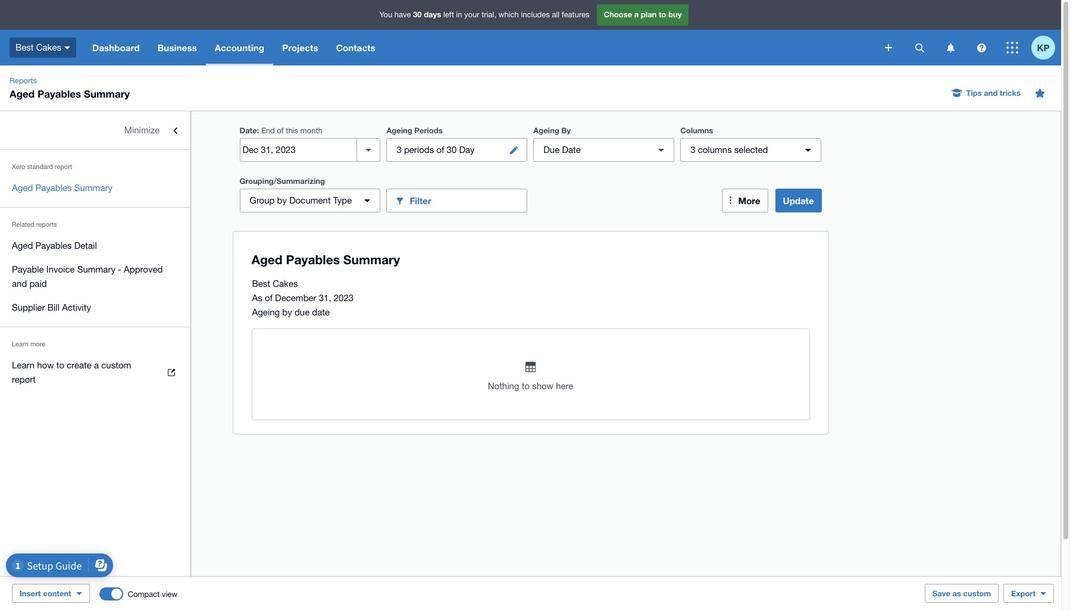 Task type: describe. For each thing, give the bounding box(es) containing it.
aged payables detail link
[[0, 234, 191, 258]]

ageing for ageing periods
[[387, 126, 413, 135]]

due date button
[[534, 138, 675, 162]]

to inside banner
[[659, 10, 667, 19]]

tips and tricks
[[967, 88, 1021, 98]]

3 for 3 columns selected
[[691, 145, 696, 155]]

insert
[[20, 589, 41, 598]]

cakes for best cakes
[[36, 42, 61, 52]]

Select end date field
[[240, 139, 357, 161]]

accounting button
[[206, 30, 273, 66]]

insert content
[[20, 589, 71, 598]]

projects
[[282, 42, 318, 53]]

update
[[783, 195, 814, 206]]

best for best cakes as of december 31, 2023 ageing by due date
[[252, 279, 270, 289]]

kp
[[1038, 42, 1050, 53]]

banner containing kp
[[0, 0, 1062, 66]]

update button
[[776, 189, 822, 213]]

supplier
[[12, 303, 45, 313]]

as
[[252, 293, 262, 303]]

0 vertical spatial report
[[55, 163, 72, 170]]

0 horizontal spatial date
[[240, 126, 257, 135]]

due
[[295, 307, 310, 317]]

Report title field
[[249, 247, 805, 274]]

remove from favorites image
[[1028, 81, 1052, 105]]

aged payables summary link
[[0, 176, 191, 200]]

and inside payable invoice summary - approved and paid
[[12, 279, 27, 289]]

learn for learn how to create a custom report
[[12, 360, 35, 370]]

more
[[30, 341, 45, 348]]

summary for invoice
[[77, 264, 115, 275]]

projects button
[[273, 30, 327, 66]]

date
[[312, 307, 330, 317]]

type
[[333, 195, 352, 205]]

business button
[[149, 30, 206, 66]]

have
[[395, 10, 411, 19]]

aged inside reports aged payables summary
[[10, 88, 35, 100]]

related reports
[[12, 221, 57, 228]]

aged for aged payables summary
[[12, 183, 33, 193]]

december
[[275, 293, 317, 303]]

custom inside learn how to create a custom report
[[101, 360, 131, 370]]

report inside learn how to create a custom report
[[12, 375, 36, 385]]

a inside learn how to create a custom report
[[94, 360, 99, 370]]

save
[[933, 589, 951, 598]]

best cakes button
[[0, 30, 83, 66]]

by inside popup button
[[277, 195, 287, 205]]

includes
[[521, 10, 550, 19]]

accounting
[[215, 42, 264, 53]]

document
[[290, 195, 331, 205]]

1 horizontal spatial to
[[522, 381, 530, 391]]

best for best cakes
[[15, 42, 34, 52]]

export
[[1012, 589, 1036, 598]]

ageing periods
[[387, 126, 443, 135]]

list of convenience dates image
[[357, 138, 381, 162]]

trial,
[[482, 10, 497, 19]]

content
[[43, 589, 71, 598]]

columns
[[681, 126, 714, 135]]

payable invoice summary - approved and paid
[[12, 264, 163, 289]]

days
[[424, 10, 441, 19]]

3 for 3 periods of 30 day
[[397, 145, 402, 155]]

of for best cakes as of december 31, 2023 ageing by due date
[[265, 293, 273, 303]]

reports
[[36, 221, 57, 228]]

which
[[499, 10, 519, 19]]

-
[[118, 264, 121, 275]]

supplier bill activity link
[[0, 296, 191, 320]]

minimize
[[124, 125, 160, 135]]

show
[[532, 381, 554, 391]]

selected
[[735, 145, 768, 155]]

by inside best cakes as of december 31, 2023 ageing by due date
[[282, 307, 292, 317]]

in
[[456, 10, 462, 19]]

ageing inside best cakes as of december 31, 2023 ageing by due date
[[252, 307, 280, 317]]

save as custom
[[933, 589, 992, 598]]

learn how to create a custom report
[[12, 360, 131, 385]]

aged payables detail
[[12, 241, 97, 251]]

payables for detail
[[35, 241, 72, 251]]

left
[[444, 10, 454, 19]]

approved
[[124, 264, 163, 275]]

tricks
[[1000, 88, 1021, 98]]

kp button
[[1032, 30, 1062, 66]]

more
[[739, 195, 761, 206]]

payables for summary
[[35, 183, 72, 193]]

detail
[[74, 241, 97, 251]]

your
[[465, 10, 480, 19]]

here
[[556, 381, 574, 391]]

learn more
[[12, 341, 45, 348]]

export button
[[1004, 584, 1055, 603]]

filter button
[[387, 189, 528, 213]]

reports aged payables summary
[[10, 76, 130, 100]]

0 vertical spatial 30
[[413, 10, 422, 19]]

this
[[286, 126, 298, 135]]



Task type: locate. For each thing, give the bounding box(es) containing it.
1 vertical spatial cakes
[[273, 279, 298, 289]]

columns
[[698, 145, 732, 155]]

1 vertical spatial report
[[12, 375, 36, 385]]

save as custom button
[[925, 584, 999, 603]]

best
[[15, 42, 34, 52], [252, 279, 270, 289]]

cakes inside the best cakes popup button
[[36, 42, 61, 52]]

1 horizontal spatial custom
[[964, 589, 992, 598]]

payables down xero standard report
[[35, 183, 72, 193]]

cakes
[[36, 42, 61, 52], [273, 279, 298, 289]]

custom inside save as custom button
[[964, 589, 992, 598]]

1 vertical spatial a
[[94, 360, 99, 370]]

dashboard
[[92, 42, 140, 53]]

1 vertical spatial learn
[[12, 360, 35, 370]]

compact view
[[128, 590, 178, 599]]

1 vertical spatial summary
[[74, 183, 113, 193]]

summary inside reports aged payables summary
[[84, 88, 130, 100]]

group by document type button
[[240, 189, 381, 213]]

0 vertical spatial learn
[[12, 341, 29, 348]]

aged payables summary
[[12, 183, 113, 193]]

of right periods
[[437, 145, 444, 155]]

aged
[[10, 88, 35, 100], [12, 183, 33, 193], [12, 241, 33, 251]]

nothing
[[488, 381, 520, 391]]

2 vertical spatial of
[[265, 293, 273, 303]]

3 down columns
[[691, 145, 696, 155]]

buy
[[669, 10, 682, 19]]

more button
[[722, 189, 769, 213]]

1 vertical spatial of
[[437, 145, 444, 155]]

2 3 from the left
[[691, 145, 696, 155]]

to inside learn how to create a custom report
[[56, 360, 64, 370]]

ageing up periods
[[387, 126, 413, 135]]

1 vertical spatial 30
[[447, 145, 457, 155]]

1 horizontal spatial and
[[985, 88, 998, 98]]

custom right create in the left bottom of the page
[[101, 360, 131, 370]]

payables down reports on the top
[[35, 241, 72, 251]]

1 horizontal spatial date
[[562, 145, 581, 155]]

standard
[[27, 163, 53, 170]]

3 left periods
[[397, 145, 402, 155]]

periods
[[415, 126, 443, 135]]

date inside popup button
[[562, 145, 581, 155]]

0 horizontal spatial ageing
[[252, 307, 280, 317]]

0 horizontal spatial to
[[56, 360, 64, 370]]

cakes inside best cakes as of december 31, 2023 ageing by due date
[[273, 279, 298, 289]]

2 vertical spatial payables
[[35, 241, 72, 251]]

1 vertical spatial by
[[282, 307, 292, 317]]

0 vertical spatial of
[[277, 126, 284, 135]]

learn inside learn how to create a custom report
[[12, 360, 35, 370]]

summary for payables
[[74, 183, 113, 193]]

3 inside button
[[397, 145, 402, 155]]

0 horizontal spatial of
[[265, 293, 273, 303]]

0 vertical spatial cakes
[[36, 42, 61, 52]]

of inside best cakes as of december 31, 2023 ageing by due date
[[265, 293, 273, 303]]

cakes for best cakes as of december 31, 2023 ageing by due date
[[273, 279, 298, 289]]

1 3 from the left
[[397, 145, 402, 155]]

payables inside reports aged payables summary
[[37, 88, 81, 100]]

by
[[277, 195, 287, 205], [282, 307, 292, 317]]

group
[[250, 195, 275, 205]]

0 horizontal spatial 30
[[413, 10, 422, 19]]

related
[[12, 221, 34, 228]]

contacts
[[336, 42, 376, 53]]

features
[[562, 10, 590, 19]]

1 learn from the top
[[12, 341, 29, 348]]

ageing for ageing by
[[534, 126, 560, 135]]

aged down related
[[12, 241, 33, 251]]

and inside button
[[985, 88, 998, 98]]

a
[[635, 10, 639, 19], [94, 360, 99, 370]]

best inside popup button
[[15, 42, 34, 52]]

best cakes
[[15, 42, 61, 52]]

best cakes as of december 31, 2023 ageing by due date
[[252, 279, 354, 317]]

0 vertical spatial to
[[659, 10, 667, 19]]

svg image
[[947, 43, 955, 52]]

a left plan
[[635, 10, 639, 19]]

1 vertical spatial best
[[252, 279, 270, 289]]

cakes up reports
[[36, 42, 61, 52]]

learn how to create a custom report link
[[0, 354, 191, 392]]

best up as
[[252, 279, 270, 289]]

learn down "learn more" on the left bottom
[[12, 360, 35, 370]]

1 horizontal spatial ageing
[[387, 126, 413, 135]]

best inside best cakes as of december 31, 2023 ageing by due date
[[252, 279, 270, 289]]

you
[[380, 10, 393, 19]]

choose
[[604, 10, 633, 19]]

ageing by
[[534, 126, 571, 135]]

3 periods of 30 day button
[[387, 138, 528, 162]]

30 right have
[[413, 10, 422, 19]]

by down grouping/summarizing
[[277, 195, 287, 205]]

0 horizontal spatial best
[[15, 42, 34, 52]]

ageing left by
[[534, 126, 560, 135]]

cakes up december on the top
[[273, 279, 298, 289]]

0 vertical spatial aged
[[10, 88, 35, 100]]

learn for learn more
[[12, 341, 29, 348]]

of left 'this'
[[277, 126, 284, 135]]

0 horizontal spatial and
[[12, 279, 27, 289]]

0 vertical spatial by
[[277, 195, 287, 205]]

compact
[[128, 590, 160, 599]]

1 horizontal spatial 3
[[691, 145, 696, 155]]

of inside date : end of this month
[[277, 126, 284, 135]]

date right the due
[[562, 145, 581, 155]]

report up "aged payables summary"
[[55, 163, 72, 170]]

svg image
[[1007, 42, 1019, 54], [916, 43, 924, 52], [977, 43, 986, 52], [885, 44, 893, 51], [64, 46, 70, 49]]

:
[[257, 126, 259, 135]]

30
[[413, 10, 422, 19], [447, 145, 457, 155]]

summary down minimize button
[[74, 183, 113, 193]]

ageing down as
[[252, 307, 280, 317]]

2 horizontal spatial ageing
[[534, 126, 560, 135]]

you have 30 days left in your trial, which includes all features
[[380, 10, 590, 19]]

payables down 'reports' link at left
[[37, 88, 81, 100]]

summary up minimize button
[[84, 88, 130, 100]]

by
[[562, 126, 571, 135]]

1 vertical spatial aged
[[12, 183, 33, 193]]

1 vertical spatial and
[[12, 279, 27, 289]]

summary left -
[[77, 264, 115, 275]]

payable invoice summary - approved and paid link
[[0, 258, 191, 296]]

0 vertical spatial best
[[15, 42, 34, 52]]

periods
[[404, 145, 434, 155]]

0 vertical spatial date
[[240, 126, 257, 135]]

1 horizontal spatial 30
[[447, 145, 457, 155]]

and
[[985, 88, 998, 98], [12, 279, 27, 289]]

and down payable at the top left
[[12, 279, 27, 289]]

month
[[300, 126, 323, 135]]

3 periods of 30 day
[[397, 145, 475, 155]]

day
[[459, 145, 475, 155]]

30 left the 'day'
[[447, 145, 457, 155]]

reports
[[10, 76, 37, 85]]

insert content button
[[12, 584, 90, 603]]

grouping/summarizing
[[240, 176, 325, 186]]

1 horizontal spatial cakes
[[273, 279, 298, 289]]

2023
[[334, 293, 354, 303]]

0 horizontal spatial a
[[94, 360, 99, 370]]

and right the tips
[[985, 88, 998, 98]]

a right create in the left bottom of the page
[[94, 360, 99, 370]]

end
[[261, 126, 275, 135]]

ageing
[[387, 126, 413, 135], [534, 126, 560, 135], [252, 307, 280, 317]]

nothing to show here
[[488, 381, 574, 391]]

paid
[[29, 279, 47, 289]]

of for date : end of this month
[[277, 126, 284, 135]]

0 horizontal spatial cakes
[[36, 42, 61, 52]]

dashboard link
[[83, 30, 149, 66]]

1 vertical spatial payables
[[35, 183, 72, 193]]

all
[[552, 10, 560, 19]]

plan
[[641, 10, 657, 19]]

how
[[37, 360, 54, 370]]

30 inside button
[[447, 145, 457, 155]]

filter
[[410, 195, 432, 206]]

1 horizontal spatial best
[[252, 279, 270, 289]]

of right as
[[265, 293, 273, 303]]

1 vertical spatial custom
[[964, 589, 992, 598]]

xero standard report
[[12, 163, 72, 170]]

1 vertical spatial date
[[562, 145, 581, 155]]

business
[[158, 42, 197, 53]]

0 horizontal spatial 3
[[397, 145, 402, 155]]

0 vertical spatial summary
[[84, 88, 130, 100]]

2 vertical spatial aged
[[12, 241, 33, 251]]

contacts button
[[327, 30, 385, 66]]

date : end of this month
[[240, 126, 323, 135]]

payables
[[37, 88, 81, 100], [35, 183, 72, 193], [35, 241, 72, 251]]

aged for aged payables detail
[[12, 241, 33, 251]]

1 vertical spatial to
[[56, 360, 64, 370]]

custom right "as"
[[964, 589, 992, 598]]

2 learn from the top
[[12, 360, 35, 370]]

to left buy
[[659, 10, 667, 19]]

due
[[544, 145, 560, 155]]

0 horizontal spatial custom
[[101, 360, 131, 370]]

2 vertical spatial to
[[522, 381, 530, 391]]

aged down xero
[[12, 183, 33, 193]]

of inside button
[[437, 145, 444, 155]]

1 horizontal spatial a
[[635, 10, 639, 19]]

to right how
[[56, 360, 64, 370]]

aged down 'reports' link at left
[[10, 88, 35, 100]]

group by document type
[[250, 195, 352, 205]]

best up reports
[[15, 42, 34, 52]]

0 vertical spatial custom
[[101, 360, 131, 370]]

create
[[67, 360, 92, 370]]

2 horizontal spatial of
[[437, 145, 444, 155]]

0 vertical spatial a
[[635, 10, 639, 19]]

bill
[[47, 303, 60, 313]]

1 horizontal spatial of
[[277, 126, 284, 135]]

tips and tricks button
[[945, 83, 1028, 102]]

3 columns selected
[[691, 145, 768, 155]]

custom
[[101, 360, 131, 370], [964, 589, 992, 598]]

summary inside payable invoice summary - approved and paid
[[77, 264, 115, 275]]

svg image inside the best cakes popup button
[[64, 46, 70, 49]]

2 horizontal spatial to
[[659, 10, 667, 19]]

1 horizontal spatial report
[[55, 163, 72, 170]]

choose a plan to buy
[[604, 10, 682, 19]]

3
[[397, 145, 402, 155], [691, 145, 696, 155]]

0 horizontal spatial report
[[12, 375, 36, 385]]

31,
[[319, 293, 331, 303]]

report down "learn more" on the left bottom
[[12, 375, 36, 385]]

0 vertical spatial and
[[985, 88, 998, 98]]

2 vertical spatial summary
[[77, 264, 115, 275]]

view
[[162, 590, 178, 599]]

0 vertical spatial payables
[[37, 88, 81, 100]]

by left the due
[[282, 307, 292, 317]]

invoice
[[46, 264, 75, 275]]

banner
[[0, 0, 1062, 66]]

learn left more
[[12, 341, 29, 348]]

tips
[[967, 88, 982, 98]]

to left show
[[522, 381, 530, 391]]

date left end at the left top of page
[[240, 126, 257, 135]]

reports link
[[5, 75, 42, 87]]



Task type: vqa. For each thing, say whether or not it's contained in the screenshot.
the right Ageing
yes



